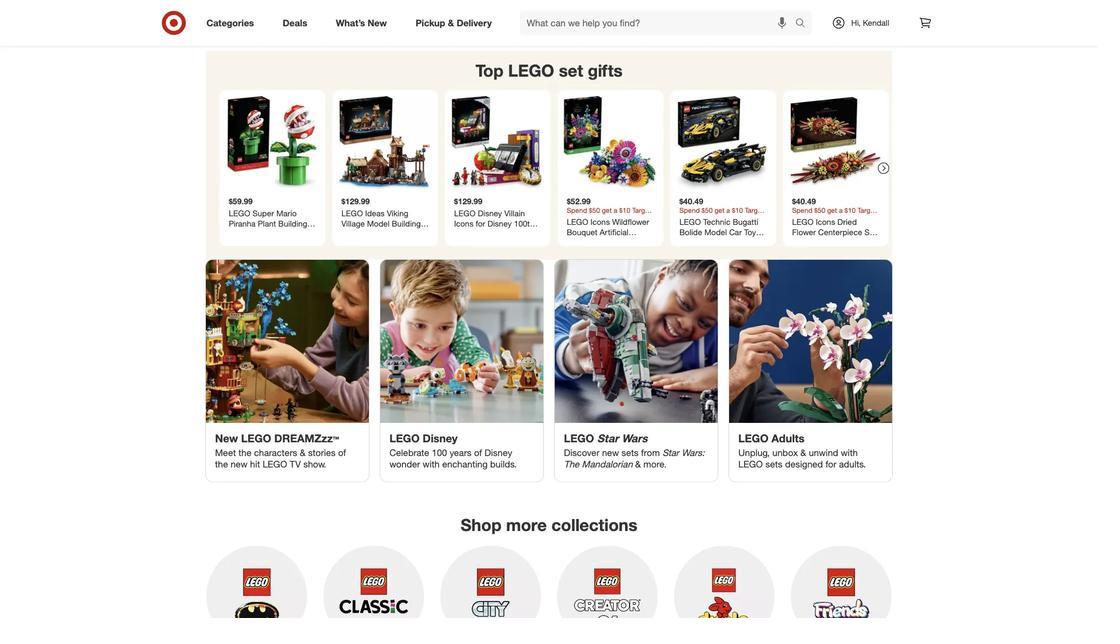 Task type: describe. For each thing, give the bounding box(es) containing it.
wars:
[[682, 447, 705, 459]]

set
[[559, 60, 583, 81]]

building for mario
[[278, 218, 308, 228]]

plant
[[258, 218, 276, 228]]

& more.
[[636, 459, 667, 470]]

star inside star wars: the mandalorian
[[663, 447, 679, 459]]

0 horizontal spatial the
[[215, 459, 228, 470]]

discover
[[564, 447, 600, 459]]

& inside 'lego adults unplug, unbox & unwind with lego sets designed for adults.'
[[801, 447, 807, 459]]

search button
[[791, 10, 818, 38]]

lego inside $129.99 lego ideas viking village model building set 21343
[[342, 208, 363, 218]]

celebrate
[[390, 447, 430, 459]]

builds.
[[490, 459, 517, 470]]

shop
[[461, 515, 502, 535]]

100th
[[514, 218, 535, 228]]

new inside "new lego dreamzzz ™ meet the characters & stories of the new hit lego tv show."
[[215, 432, 238, 445]]

sets inside 'lego adults unplug, unbox & unwind with lego sets designed for adults.'
[[766, 459, 783, 470]]

icons for centerpiece
[[816, 217, 836, 227]]

delivery
[[457, 17, 492, 28]]

toy
[[744, 227, 756, 237]]

discover new sets from
[[564, 447, 663, 459]]

what's new link
[[326, 10, 402, 35]]

hit
[[250, 459, 260, 470]]

categories link
[[197, 10, 269, 35]]

disney left 100th
[[488, 218, 512, 228]]

0 horizontal spatial sets
[[622, 447, 639, 459]]

unbox
[[773, 447, 798, 459]]

unwind
[[809, 447, 839, 459]]

$59.99 lego super mario piranha plant building set 71426
[[229, 196, 308, 238]]

from
[[642, 447, 660, 459]]

new lego dreamzzz ™ meet the characters & stories of the new hit lego tv show.
[[215, 432, 346, 470]]

for inside 'lego adults unplug, unbox & unwind with lego sets designed for adults.'
[[826, 459, 837, 470]]

lego left 'set'
[[508, 60, 555, 81]]

designed
[[786, 459, 824, 470]]

set inside $129.99 lego ideas viking village model building set 21343
[[342, 228, 354, 238]]

villain
[[505, 208, 525, 218]]

& left more.
[[636, 459, 641, 470]]

lego technic bugatti bolide model car toy building set 42151
[[680, 217, 759, 247]]

lego inside lego icons wildflower bouquet artificial flowers 10313
[[567, 217, 589, 227]]

stories
[[308, 447, 336, 459]]

1 horizontal spatial new
[[602, 447, 619, 459]]

10313
[[597, 237, 619, 247]]

what's
[[336, 17, 365, 28]]

building for viking
[[392, 218, 421, 228]]

village
[[342, 218, 365, 228]]

hi, kendall
[[852, 18, 890, 28]]

$129.99 lego ideas viking village model building set 21343
[[342, 196, 421, 238]]

what's new
[[336, 17, 387, 28]]

top
[[476, 60, 504, 81]]

disney up builds. in the left of the page
[[485, 447, 513, 459]]

dreamzzz
[[274, 432, 333, 445]]

flowers
[[567, 237, 595, 247]]

$129.99 for ideas
[[342, 196, 370, 206]]

pickup
[[416, 17, 446, 28]]

$129.99 lego disney villain icons for disney 100th anniversary 43227
[[454, 196, 535, 238]]

pickup & delivery
[[416, 17, 492, 28]]

with inside lego disney celebrate 100 years of disney wonder with enchanting builds.
[[423, 459, 440, 470]]

lego inside lego disney celebrate 100 years of disney wonder with enchanting builds.
[[390, 432, 420, 445]]

categories
[[207, 17, 254, 28]]

42151
[[725, 237, 748, 247]]

lego adults unplug, unbox & unwind with lego sets designed for adults.
[[739, 432, 867, 470]]

more.
[[644, 459, 667, 470]]

model inside $129.99 lego ideas viking village model building set 21343
[[367, 218, 390, 228]]

10314
[[793, 237, 815, 247]]

characters
[[254, 447, 297, 459]]

lego icons wildflower bouquet artificial flowers 10313 image
[[563, 95, 659, 191]]

hi,
[[852, 18, 861, 28]]

lego disney villain icons for disney 100th anniversary 43227 image
[[450, 95, 547, 191]]

lego up "characters"
[[241, 432, 271, 445]]

piranha
[[229, 218, 256, 228]]

icons for artificial
[[591, 217, 610, 227]]

& inside 'link'
[[448, 17, 454, 28]]

meet
[[215, 447, 236, 459]]

deals
[[283, 17, 307, 28]]

search
[[791, 18, 818, 30]]

of inside "new lego dreamzzz ™ meet the characters & stories of the new hit lego tv show."
[[338, 447, 346, 459]]

anniversary
[[454, 228, 496, 238]]

mario
[[277, 208, 297, 218]]

set inside $59.99 lego super mario piranha plant building set 71426
[[229, 228, 241, 238]]

lego inside the $129.99 lego disney villain icons for disney 100th anniversary 43227
[[454, 208, 476, 218]]

21343
[[356, 228, 378, 238]]

the
[[564, 459, 580, 470]]

bouquet
[[567, 227, 598, 237]]

years
[[450, 447, 472, 459]]

building inside lego technic bugatti bolide model car toy building set 42151
[[680, 237, 709, 247]]



Task type: locate. For each thing, give the bounding box(es) containing it.
$40.49 up flower
[[793, 196, 817, 206]]

new
[[602, 447, 619, 459], [231, 459, 248, 470]]

carousel region
[[206, 51, 893, 260]]

new inside "new lego dreamzzz ™ meet the characters & stories of the new hit lego tv show."
[[231, 459, 248, 470]]

with inside 'lego adults unplug, unbox & unwind with lego sets designed for adults.'
[[841, 447, 858, 459]]

0 horizontal spatial star
[[597, 432, 619, 445]]

1 horizontal spatial new
[[368, 17, 387, 28]]

lego technic bugatti bolide model car toy building set 42151 image
[[675, 95, 772, 191]]

& up designed
[[801, 447, 807, 459]]

1 horizontal spatial model
[[705, 227, 727, 237]]

mandalorian
[[582, 459, 633, 470]]

$40.49 for technic
[[680, 196, 704, 206]]

lego inside $59.99 lego super mario piranha plant building set 71426
[[229, 208, 250, 218]]

model left car
[[705, 227, 727, 237]]

deals link
[[273, 10, 322, 35]]

0 vertical spatial new
[[368, 17, 387, 28]]

with
[[841, 447, 858, 459], [423, 459, 440, 470]]

set
[[865, 227, 877, 237], [229, 228, 241, 238], [342, 228, 354, 238], [711, 237, 723, 247]]

0 horizontal spatial $129.99
[[342, 196, 370, 206]]

gifts
[[588, 60, 623, 81]]

100
[[432, 447, 447, 459]]

pickup & delivery link
[[406, 10, 506, 35]]

2 horizontal spatial building
[[680, 237, 709, 247]]

icons inside the $129.99 lego disney villain icons for disney 100th anniversary 43227
[[454, 218, 474, 228]]

for inside the $129.99 lego disney villain icons for disney 100th anniversary 43227
[[476, 218, 486, 228]]

set inside lego technic bugatti bolide model car toy building set 42151
[[711, 237, 723, 247]]

lego left technic
[[680, 217, 701, 227]]

enchanting
[[442, 459, 488, 470]]

$52.99
[[567, 196, 591, 206]]

for
[[476, 218, 486, 228], [826, 459, 837, 470]]

the
[[239, 447, 252, 459], [215, 459, 228, 470]]

with down 100 on the left of the page
[[423, 459, 440, 470]]

icons inside lego icons dried flower centerpiece set 10314
[[816, 217, 836, 227]]

lego star wars
[[564, 432, 648, 445]]

lego left ideas
[[342, 208, 363, 218]]

lego icons dried flower centerpiece set 10314
[[793, 217, 877, 247]]

tv
[[290, 459, 301, 470]]

2 horizontal spatial icons
[[816, 217, 836, 227]]

for left 43227
[[476, 218, 486, 228]]

model right "village"
[[367, 218, 390, 228]]

0 horizontal spatial icons
[[454, 218, 474, 228]]

wonder
[[390, 459, 420, 470]]

set left the 42151
[[711, 237, 723, 247]]

1 horizontal spatial $40.49
[[793, 196, 817, 206]]

wildflower
[[612, 217, 650, 227]]

lego down "characters"
[[263, 459, 287, 470]]

1 horizontal spatial of
[[474, 447, 482, 459]]

show.
[[304, 459, 326, 470]]

$40.49
[[680, 196, 704, 206], [793, 196, 817, 206]]

$129.99 up "village"
[[342, 196, 370, 206]]

1 of from the left
[[338, 447, 346, 459]]

set inside lego icons dried flower centerpiece set 10314
[[865, 227, 877, 237]]

new up meet
[[215, 432, 238, 445]]

disney up 100 on the left of the page
[[423, 432, 458, 445]]

2 $129.99 from the left
[[454, 196, 483, 206]]

1 horizontal spatial with
[[841, 447, 858, 459]]

flower
[[793, 227, 816, 237]]

disney
[[478, 208, 502, 218], [488, 218, 512, 228], [423, 432, 458, 445], [485, 447, 513, 459]]

top lego set gifts
[[476, 60, 623, 81]]

& right pickup
[[448, 17, 454, 28]]

star
[[597, 432, 619, 445], [663, 447, 679, 459]]

1 vertical spatial new
[[215, 432, 238, 445]]

$40.49 up bolide
[[680, 196, 704, 206]]

1 $40.49 from the left
[[680, 196, 704, 206]]

technic
[[704, 217, 731, 227]]

building
[[278, 218, 308, 228], [392, 218, 421, 228], [680, 237, 709, 247]]

for down unwind
[[826, 459, 837, 470]]

model
[[367, 218, 390, 228], [705, 227, 727, 237]]

collections
[[552, 515, 638, 535]]

& up tv
[[300, 447, 306, 459]]

ideas
[[365, 208, 385, 218]]

icons inside lego icons wildflower bouquet artificial flowers 10313
[[591, 217, 610, 227]]

0 horizontal spatial for
[[476, 218, 486, 228]]

$129.99 up anniversary at the left top
[[454, 196, 483, 206]]

model inside lego technic bugatti bolide model car toy building set 42151
[[705, 227, 727, 237]]

lego up 10314
[[793, 217, 814, 227]]

disney left villain
[[478, 208, 502, 218]]

icons up 10313
[[591, 217, 610, 227]]

43227
[[499, 228, 521, 238]]

set left 71426
[[229, 228, 241, 238]]

of inside lego disney celebrate 100 years of disney wonder with enchanting builds.
[[474, 447, 482, 459]]

lego up discover
[[564, 432, 594, 445]]

lego icons dried flower centerpiece set 10314 image
[[788, 95, 885, 191]]

$129.99 inside $129.99 lego ideas viking village model building set 21343
[[342, 196, 370, 206]]

2 $40.49 from the left
[[793, 196, 817, 206]]

star up more.
[[663, 447, 679, 459]]

1 vertical spatial star
[[663, 447, 679, 459]]

icons left dried
[[816, 217, 836, 227]]

sets
[[622, 447, 639, 459], [766, 459, 783, 470]]

adults.
[[840, 459, 867, 470]]

lego disney celebrate 100 years of disney wonder with enchanting builds.
[[390, 432, 517, 470]]

set right dried
[[865, 227, 877, 237]]

71426
[[243, 228, 266, 238]]

new up mandalorian at the bottom right
[[602, 447, 619, 459]]

centerpiece
[[819, 227, 863, 237]]

lego down the $59.99 at top
[[229, 208, 250, 218]]

0 horizontal spatial $40.49
[[680, 196, 704, 206]]

lego inside lego technic bugatti bolide model car toy building set 42151
[[680, 217, 701, 227]]

more
[[506, 515, 547, 535]]

lego up unplug,
[[739, 432, 769, 445]]

building inside $129.99 lego ideas viking village model building set 21343
[[392, 218, 421, 228]]

0 horizontal spatial model
[[367, 218, 390, 228]]

0 horizontal spatial of
[[338, 447, 346, 459]]

of up enchanting
[[474, 447, 482, 459]]

with up the adults.
[[841, 447, 858, 459]]

0 vertical spatial for
[[476, 218, 486, 228]]

0 horizontal spatial new
[[215, 432, 238, 445]]

bolide
[[680, 227, 703, 237]]

1 horizontal spatial star
[[663, 447, 679, 459]]

lego super mario piranha plant building set 71426 image
[[224, 95, 321, 191]]

2 of from the left
[[474, 447, 482, 459]]

0 horizontal spatial building
[[278, 218, 308, 228]]

lego icons wildflower bouquet artificial flowers 10313
[[567, 217, 650, 247]]

1 $129.99 from the left
[[342, 196, 370, 206]]

star wars: the mandalorian
[[564, 447, 705, 470]]

of down ™
[[338, 447, 346, 459]]

1 horizontal spatial building
[[392, 218, 421, 228]]

new left hit
[[231, 459, 248, 470]]

shop more collections
[[461, 515, 638, 535]]

lego inside lego icons dried flower centerpiece set 10314
[[793, 217, 814, 227]]

1 horizontal spatial sets
[[766, 459, 783, 470]]

1 horizontal spatial icons
[[591, 217, 610, 227]]

1 horizontal spatial for
[[826, 459, 837, 470]]

0 horizontal spatial new
[[231, 459, 248, 470]]

lego
[[508, 60, 555, 81], [229, 208, 250, 218], [342, 208, 363, 218], [454, 208, 476, 218], [567, 217, 589, 227], [680, 217, 701, 227], [793, 217, 814, 227], [241, 432, 271, 445], [390, 432, 420, 445], [564, 432, 594, 445], [739, 432, 769, 445], [263, 459, 287, 470], [739, 459, 763, 470]]

$129.99
[[342, 196, 370, 206], [454, 196, 483, 206]]

the up hit
[[239, 447, 252, 459]]

unplug,
[[739, 447, 770, 459]]

star up discover new sets from
[[597, 432, 619, 445]]

lego ideas viking village model building set 21343 image
[[337, 95, 434, 191]]

icons left 43227
[[454, 218, 474, 228]]

$129.99 for disney
[[454, 196, 483, 206]]

sets down wars
[[622, 447, 639, 459]]

lego down unplug,
[[739, 459, 763, 470]]

™
[[333, 432, 339, 445]]

building down technic
[[680, 237, 709, 247]]

bugatti
[[733, 217, 759, 227]]

kendall
[[863, 18, 890, 28]]

new inside what's new link
[[368, 17, 387, 28]]

$129.99 inside the $129.99 lego disney villain icons for disney 100th anniversary 43227
[[454, 196, 483, 206]]

lego up 'flowers'
[[567, 217, 589, 227]]

building right plant
[[278, 218, 308, 228]]

of
[[338, 447, 346, 459], [474, 447, 482, 459]]

wars
[[622, 432, 648, 445]]

car
[[730, 227, 742, 237]]

super
[[253, 208, 274, 218]]

lego up celebrate
[[390, 432, 420, 445]]

the down meet
[[215, 459, 228, 470]]

dried
[[838, 217, 857, 227]]

set left 21343
[[342, 228, 354, 238]]

What can we help you find? suggestions appear below search field
[[520, 10, 799, 35]]

$40.49 for icons
[[793, 196, 817, 206]]

$59.99
[[229, 196, 253, 206]]

1 horizontal spatial the
[[239, 447, 252, 459]]

artificial
[[600, 227, 629, 237]]

building inside $59.99 lego super mario piranha plant building set 71426
[[278, 218, 308, 228]]

0 horizontal spatial with
[[423, 459, 440, 470]]

viking
[[387, 208, 409, 218]]

& inside "new lego dreamzzz ™ meet the characters & stories of the new hit lego tv show."
[[300, 447, 306, 459]]

lego up anniversary at the left top
[[454, 208, 476, 218]]

sets down the unbox
[[766, 459, 783, 470]]

building right ideas
[[392, 218, 421, 228]]

new right "what's"
[[368, 17, 387, 28]]

1 vertical spatial for
[[826, 459, 837, 470]]

1 horizontal spatial $129.99
[[454, 196, 483, 206]]

new
[[368, 17, 387, 28], [215, 432, 238, 445]]

adults
[[772, 432, 805, 445]]

0 vertical spatial star
[[597, 432, 619, 445]]



Task type: vqa. For each thing, say whether or not it's contained in the screenshot.
building in $129.99 LEGO Ideas Viking Village Model Building Set 21343
yes



